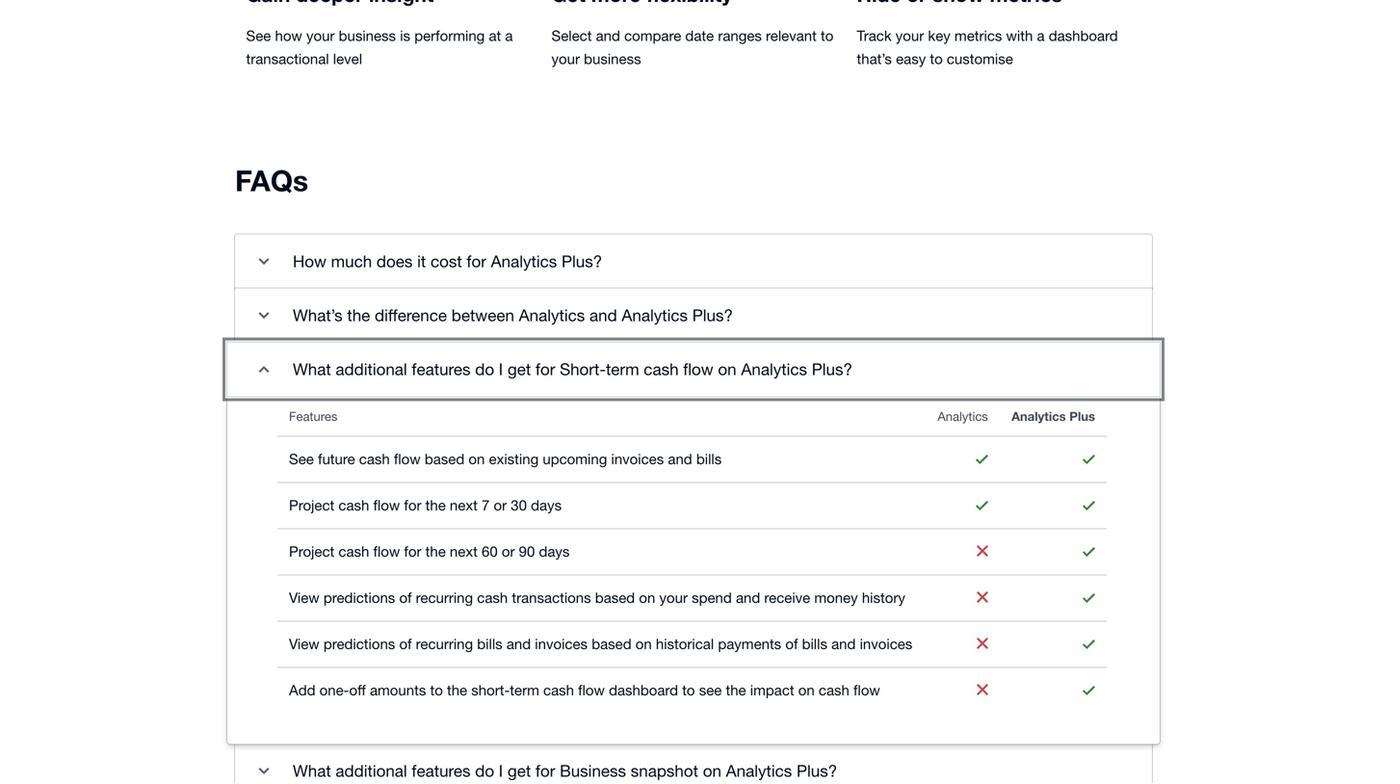 Task type: vqa. For each thing, say whether or not it's contained in the screenshot.
Account number field
no



Task type: locate. For each thing, give the bounding box(es) containing it.
invoices down "history"
[[860, 635, 913, 652]]

0 horizontal spatial dashboard
[[609, 682, 678, 699]]

get for short-
[[508, 360, 531, 379]]

a
[[505, 27, 513, 44], [1037, 27, 1045, 44]]

1 get from the top
[[508, 360, 531, 379]]

additional
[[336, 360, 407, 379], [336, 762, 407, 780]]

what additional features do i get for business snapshot on analytics plus? button
[[235, 744, 1152, 783]]

2 predictions from the top
[[324, 635, 395, 652]]

see inside see how your business is performing at a transactional level
[[246, 27, 271, 44]]

0 vertical spatial days
[[531, 497, 562, 514]]

0 vertical spatial get
[[508, 360, 531, 379]]

1 horizontal spatial see
[[289, 451, 314, 467]]

dashboard
[[1049, 27, 1118, 44], [609, 682, 678, 699]]

2 horizontal spatial bills
[[802, 635, 827, 652]]

1 vertical spatial do
[[475, 762, 494, 780]]

of down the project cash flow for the next 60 or 90 days
[[399, 589, 412, 606]]

0 vertical spatial toggle image
[[245, 296, 283, 335]]

additional inside dropdown button
[[336, 762, 407, 780]]

dashboard inside track your key metrics with a dashboard that's easy to customise
[[1049, 27, 1118, 44]]

see
[[246, 27, 271, 44], [289, 451, 314, 467]]

1 vertical spatial business
[[584, 50, 641, 67]]

1 i from the top
[[499, 360, 503, 379]]

add
[[289, 682, 316, 699]]

term
[[606, 360, 639, 379], [510, 682, 539, 699]]

1 vertical spatial features
[[412, 762, 471, 780]]

business down compare
[[584, 50, 641, 67]]

select and compare date ranges relevant to your business
[[552, 27, 834, 67]]

a inside see how your business is performing at a transactional level
[[505, 27, 513, 44]]

or right 7
[[494, 497, 507, 514]]

and
[[596, 27, 620, 44], [590, 306, 617, 325], [668, 451, 692, 467], [736, 589, 760, 606], [507, 635, 531, 652], [831, 635, 856, 652]]

next left 60
[[450, 543, 478, 560]]

1 vertical spatial or
[[502, 543, 515, 560]]

i down short-
[[499, 762, 503, 780]]

select
[[552, 27, 592, 44]]

track your key metrics with a dashboard that's easy to customise
[[857, 27, 1118, 67]]

features inside dropdown button
[[412, 762, 471, 780]]

1 vertical spatial term
[[510, 682, 539, 699]]

flow up the project cash flow for the next 60 or 90 days
[[373, 497, 400, 514]]

term down the "what's the difference between analytics and analytics plus?" dropdown button
[[606, 360, 639, 379]]

get inside dropdown button
[[508, 360, 531, 379]]

next
[[450, 497, 478, 514], [450, 543, 478, 560]]

on right snapshot
[[703, 762, 721, 780]]

how
[[275, 27, 302, 44]]

0 vertical spatial next
[[450, 497, 478, 514]]

1 vertical spatial project
[[289, 543, 335, 560]]

do down short-
[[475, 762, 494, 780]]

for left business
[[536, 762, 555, 780]]

of for cash
[[399, 589, 412, 606]]

1 horizontal spatial a
[[1037, 27, 1045, 44]]

do down between
[[475, 360, 494, 379]]

days for project cash flow for the next 60 or 90 days
[[539, 543, 570, 560]]

compare
[[624, 27, 681, 44]]

amounts
[[370, 682, 426, 699]]

2 toggle image from the top
[[245, 350, 283, 389]]

next for 7
[[450, 497, 478, 514]]

recurring for bills
[[416, 635, 473, 652]]

1 vertical spatial i
[[499, 762, 503, 780]]

for right cost
[[467, 252, 486, 271]]

get
[[508, 360, 531, 379], [508, 762, 531, 780]]

see inside faq section element
[[289, 451, 314, 467]]

project
[[289, 497, 335, 514], [289, 543, 335, 560]]

cost
[[431, 252, 462, 271]]

customise
[[947, 50, 1013, 67]]

see for see future cash flow based on existing upcoming invoices and bills
[[289, 451, 314, 467]]

flow
[[683, 360, 714, 379], [394, 451, 421, 467], [373, 497, 400, 514], [373, 543, 400, 560], [578, 682, 605, 699], [854, 682, 880, 699]]

do
[[475, 360, 494, 379], [475, 762, 494, 780]]

recurring
[[416, 589, 473, 606], [416, 635, 473, 652]]

of right payments
[[785, 635, 798, 652]]

business
[[560, 762, 626, 780]]

project for project cash flow for the next 60 or 90 days
[[289, 543, 335, 560]]

additional inside dropdown button
[[336, 360, 407, 379]]

features down amounts
[[412, 762, 471, 780]]

predictions
[[324, 589, 395, 606], [324, 635, 395, 652]]

performing
[[414, 27, 485, 44]]

does
[[377, 252, 413, 271]]

1 vertical spatial based
[[595, 589, 635, 606]]

toggle image for what additional features do i get for short-term cash flow on analytics plus?
[[245, 350, 283, 389]]

days right 30
[[531, 497, 562, 514]]

the
[[347, 306, 370, 325], [425, 497, 446, 514], [425, 543, 446, 560], [447, 682, 467, 699], [726, 682, 746, 699]]

existing
[[489, 451, 539, 467]]

0 vertical spatial what
[[293, 360, 331, 379]]

on right impact
[[798, 682, 815, 699]]

0 vertical spatial predictions
[[324, 589, 395, 606]]

what
[[293, 360, 331, 379], [293, 762, 331, 780]]

see how your business is performing at a transactional level
[[246, 27, 513, 67]]

a right with
[[1037, 27, 1045, 44]]

your up easy
[[896, 27, 924, 44]]

on down the "what's the difference between analytics and analytics plus?" dropdown button
[[718, 360, 737, 379]]

payments
[[718, 635, 781, 652]]

project for project cash flow for the next 7 or 30 days
[[289, 497, 335, 514]]

your down select
[[552, 50, 580, 67]]

cash down view predictions of recurring bills and invoices based on historical payments of bills and invoices
[[543, 682, 574, 699]]

1 do from the top
[[475, 360, 494, 379]]

cash inside dropdown button
[[644, 360, 679, 379]]

1 vertical spatial get
[[508, 762, 531, 780]]

additional for what additional features do i get for business snapshot on analytics plus?
[[336, 762, 407, 780]]

flow down the "what's the difference between analytics and analytics plus?" dropdown button
[[683, 360, 714, 379]]

cash down future
[[339, 497, 369, 514]]

get inside dropdown button
[[508, 762, 531, 780]]

business up level at top left
[[339, 27, 396, 44]]

0 vertical spatial or
[[494, 497, 507, 514]]

see for see how your business is performing at a transactional level
[[246, 27, 271, 44]]

toggle image
[[245, 296, 283, 335], [245, 752, 283, 783]]

faq section element
[[277, 398, 1107, 714]]

get down "what's the difference between analytics and analytics plus?"
[[508, 360, 531, 379]]

1 vertical spatial toggle image
[[245, 350, 283, 389]]

recurring up short-
[[416, 635, 473, 652]]

view predictions of recurring bills and invoices based on historical payments of bills and invoices
[[289, 635, 913, 652]]

of
[[399, 589, 412, 606], [399, 635, 412, 652], [785, 635, 798, 652]]

dashboard down historical
[[609, 682, 678, 699]]

1 what from the top
[[293, 360, 331, 379]]

0 vertical spatial recurring
[[416, 589, 473, 606]]

to down key
[[930, 50, 943, 67]]

faqs
[[235, 163, 308, 197]]

the right the what's
[[347, 306, 370, 325]]

get left business
[[508, 762, 531, 780]]

1 horizontal spatial term
[[606, 360, 639, 379]]

0 horizontal spatial a
[[505, 27, 513, 44]]

see left how
[[246, 27, 271, 44]]

is
[[400, 27, 410, 44]]

based down 'view predictions of recurring cash transactions based on your spend and receive money history'
[[592, 635, 632, 652]]

i inside dropdown button
[[499, 762, 503, 780]]

what down add
[[293, 762, 331, 780]]

transactional
[[246, 50, 329, 67]]

features inside dropdown button
[[412, 360, 471, 379]]

based up view predictions of recurring bills and invoices based on historical payments of bills and invoices
[[595, 589, 635, 606]]

2 a from the left
[[1037, 27, 1045, 44]]

invoices
[[611, 451, 664, 467], [535, 635, 588, 652], [860, 635, 913, 652]]

see
[[699, 682, 722, 699]]

what for what additional features do i get for short-term cash flow on analytics plus?
[[293, 360, 331, 379]]

next for 60
[[450, 543, 478, 560]]

bills up short-
[[477, 635, 503, 652]]

2 recurring from the top
[[416, 635, 473, 652]]

to right 'relevant'
[[821, 27, 834, 44]]

1 project from the top
[[289, 497, 335, 514]]

1 vertical spatial view
[[289, 635, 320, 652]]

bills down money
[[802, 635, 827, 652]]

on
[[718, 360, 737, 379], [469, 451, 485, 467], [639, 589, 655, 606], [636, 635, 652, 652], [798, 682, 815, 699], [703, 762, 721, 780]]

what inside dropdown button
[[293, 360, 331, 379]]

for left short-
[[536, 360, 555, 379]]

days for project cash flow for the next 7 or 30 days
[[531, 497, 562, 514]]

0 horizontal spatial term
[[510, 682, 539, 699]]

2 get from the top
[[508, 762, 531, 780]]

1 horizontal spatial dashboard
[[1049, 27, 1118, 44]]

what's
[[293, 306, 343, 325]]

impact
[[750, 682, 794, 699]]

next left 7
[[450, 497, 478, 514]]

toggle image inside the what additional features do i get for business snapshot on analytics plus? dropdown button
[[245, 752, 283, 783]]

analytics inside dropdown button
[[726, 762, 792, 780]]

0 horizontal spatial see
[[246, 27, 271, 44]]

2 toggle image from the top
[[245, 752, 283, 783]]

date
[[685, 27, 714, 44]]

0 horizontal spatial business
[[339, 27, 396, 44]]

additional down off
[[336, 762, 407, 780]]

for
[[467, 252, 486, 271], [536, 360, 555, 379], [404, 497, 421, 514], [404, 543, 421, 560], [536, 762, 555, 780]]

cash
[[644, 360, 679, 379], [359, 451, 390, 467], [339, 497, 369, 514], [339, 543, 369, 560], [477, 589, 508, 606], [543, 682, 574, 699], [819, 682, 850, 699]]

features for short-
[[412, 360, 471, 379]]

do inside dropdown button
[[475, 762, 494, 780]]

2 do from the top
[[475, 762, 494, 780]]

2 i from the top
[[499, 762, 503, 780]]

toggle image
[[245, 242, 283, 281], [245, 350, 283, 389]]

of up amounts
[[399, 635, 412, 652]]

0 vertical spatial see
[[246, 27, 271, 44]]

1 recurring from the top
[[416, 589, 473, 606]]

short-
[[471, 682, 510, 699]]

cash right future
[[359, 451, 390, 467]]

1 horizontal spatial business
[[584, 50, 641, 67]]

term down view predictions of recurring bills and invoices based on historical payments of bills and invoices
[[510, 682, 539, 699]]

1 vertical spatial next
[[450, 543, 478, 560]]

0 vertical spatial additional
[[336, 360, 407, 379]]

to left see on the bottom
[[682, 682, 695, 699]]

1 vertical spatial toggle image
[[245, 752, 283, 783]]

predictions down the project cash flow for the next 60 or 90 days
[[324, 589, 395, 606]]

1 vertical spatial recurring
[[416, 635, 473, 652]]

flow inside dropdown button
[[683, 360, 714, 379]]

your left spend
[[659, 589, 688, 606]]

2 project from the top
[[289, 543, 335, 560]]

for inside dropdown button
[[536, 762, 555, 780]]

that's
[[857, 50, 892, 67]]

0 vertical spatial business
[[339, 27, 396, 44]]

additional down difference
[[336, 360, 407, 379]]

the inside dropdown button
[[347, 306, 370, 325]]

invoices down 'transactions'
[[535, 635, 588, 652]]

your inside track your key metrics with a dashboard that's easy to customise
[[896, 27, 924, 44]]

between
[[452, 306, 514, 325]]

days right 90 in the left bottom of the page
[[539, 543, 570, 560]]

1 vertical spatial additional
[[336, 762, 407, 780]]

key
[[928, 27, 951, 44]]

what's the difference between analytics and analytics plus?
[[293, 306, 733, 325]]

1 vertical spatial days
[[539, 543, 570, 560]]

0 vertical spatial do
[[475, 360, 494, 379]]

plus?
[[562, 252, 602, 271], [692, 306, 733, 325], [812, 360, 852, 379], [797, 762, 837, 780]]

1 features from the top
[[412, 360, 471, 379]]

2 view from the top
[[289, 635, 320, 652]]

flow down view predictions of recurring bills and invoices based on historical payments of bills and invoices
[[578, 682, 605, 699]]

i down "what's the difference between analytics and analytics plus?"
[[499, 360, 503, 379]]

your right how
[[306, 27, 335, 44]]

0 vertical spatial i
[[499, 360, 503, 379]]

view
[[289, 589, 320, 606], [289, 635, 320, 652]]

what for what additional features do i get for business snapshot on analytics plus?
[[293, 762, 331, 780]]

i inside dropdown button
[[499, 360, 503, 379]]

dashboard inside faq section element
[[609, 682, 678, 699]]

recurring down the project cash flow for the next 60 or 90 days
[[416, 589, 473, 606]]

to right amounts
[[430, 682, 443, 699]]

what additional features do i get for short-term cash flow on analytics plus? button
[[227, 343, 1160, 397]]

on left historical
[[636, 635, 652, 652]]

what inside dropdown button
[[293, 762, 331, 780]]

0 vertical spatial toggle image
[[245, 242, 283, 281]]

1 view from the top
[[289, 589, 320, 606]]

1 vertical spatial what
[[293, 762, 331, 780]]

features
[[412, 360, 471, 379], [412, 762, 471, 780]]

1 vertical spatial dashboard
[[609, 682, 678, 699]]

or right 60
[[502, 543, 515, 560]]

1 a from the left
[[505, 27, 513, 44]]

additional for what additional features do i get for short-term cash flow on analytics plus?
[[336, 360, 407, 379]]

plus? inside dropdown button
[[797, 762, 837, 780]]

1 toggle image from the top
[[245, 296, 283, 335]]

for up the project cash flow for the next 60 or 90 days
[[404, 497, 421, 514]]

upcoming
[[543, 451, 607, 467]]

toggle image inside the "what's the difference between analytics and analytics plus?" dropdown button
[[245, 296, 283, 335]]

business inside the 'select and compare date ranges relevant to your business'
[[584, 50, 641, 67]]

transactions
[[512, 589, 591, 606]]

bills
[[696, 451, 722, 467], [477, 635, 503, 652], [802, 635, 827, 652]]

invoices right upcoming
[[611, 451, 664, 467]]

2 features from the top
[[412, 762, 471, 780]]

0 vertical spatial features
[[412, 360, 471, 379]]

0 vertical spatial project
[[289, 497, 335, 514]]

project cash flow for the next 7 or 30 days
[[289, 497, 562, 514]]

how much does it cost for analytics plus? button
[[235, 235, 1152, 289]]

features down difference
[[412, 360, 471, 379]]

toggle image inside what additional features do i get for short-term cash flow on analytics plus? dropdown button
[[245, 350, 283, 389]]

analytics
[[491, 252, 557, 271], [519, 306, 585, 325], [622, 306, 688, 325], [741, 360, 807, 379], [938, 409, 988, 424], [1012, 409, 1066, 424], [726, 762, 792, 780]]

1 additional from the top
[[336, 360, 407, 379]]

see left future
[[289, 451, 314, 467]]

1 vertical spatial see
[[289, 451, 314, 467]]

the up the project cash flow for the next 60 or 90 days
[[425, 497, 446, 514]]

0 vertical spatial dashboard
[[1049, 27, 1118, 44]]

cash down 60
[[477, 589, 508, 606]]

to inside the 'select and compare date ranges relevant to your business'
[[821, 27, 834, 44]]

1 predictions from the top
[[324, 589, 395, 606]]

features
[[289, 409, 337, 424]]

i
[[499, 360, 503, 379], [499, 762, 503, 780]]

what additional features do i get for business snapshot on analytics plus?
[[293, 762, 837, 780]]

based
[[425, 451, 465, 467], [595, 589, 635, 606], [592, 635, 632, 652]]

i for business
[[499, 762, 503, 780]]

your
[[306, 27, 335, 44], [896, 27, 924, 44], [552, 50, 580, 67], [659, 589, 688, 606]]

2 what from the top
[[293, 762, 331, 780]]

0 vertical spatial view
[[289, 589, 320, 606]]

cash down the "what's the difference between analytics and analytics plus?" dropdown button
[[644, 360, 679, 379]]

1 vertical spatial predictions
[[324, 635, 395, 652]]

what up features
[[293, 360, 331, 379]]

to inside track your key metrics with a dashboard that's easy to customise
[[930, 50, 943, 67]]

history
[[862, 589, 905, 606]]

dashboard right with
[[1049, 27, 1118, 44]]

1 toggle image from the top
[[245, 242, 283, 281]]

bills down what additional features do i get for short-term cash flow on analytics plus? dropdown button
[[696, 451, 722, 467]]

days
[[531, 497, 562, 514], [539, 543, 570, 560]]

1 next from the top
[[450, 497, 478, 514]]

do inside dropdown button
[[475, 360, 494, 379]]

flow up project cash flow for the next 7 or 30 days on the bottom of page
[[394, 451, 421, 467]]

0 vertical spatial term
[[606, 360, 639, 379]]

based up project cash flow for the next 7 or 30 days on the bottom of page
[[425, 451, 465, 467]]

toggle image inside the how much does it cost for analytics plus? dropdown button
[[245, 242, 283, 281]]

2 next from the top
[[450, 543, 478, 560]]

a right at
[[505, 27, 513, 44]]

business
[[339, 27, 396, 44], [584, 50, 641, 67]]

2 additional from the top
[[336, 762, 407, 780]]

predictions up off
[[324, 635, 395, 652]]

0 horizontal spatial invoices
[[535, 635, 588, 652]]

term inside dropdown button
[[606, 360, 639, 379]]

on inside dropdown button
[[703, 762, 721, 780]]

to
[[821, 27, 834, 44], [930, 50, 943, 67], [430, 682, 443, 699], [682, 682, 695, 699]]



Task type: describe. For each thing, give the bounding box(es) containing it.
toggle image for what additional features do i get for business snapshot on analytics plus?
[[245, 752, 283, 783]]

off
[[349, 682, 366, 699]]

with
[[1006, 27, 1033, 44]]

business inside see how your business is performing at a transactional level
[[339, 27, 396, 44]]

do for business
[[475, 762, 494, 780]]

2 horizontal spatial invoices
[[860, 635, 913, 652]]

predictions for view predictions of recurring cash transactions based on your spend and receive money history
[[324, 589, 395, 606]]

on left existing
[[469, 451, 485, 467]]

get for business
[[508, 762, 531, 780]]

ranges
[[718, 27, 762, 44]]

features for business
[[412, 762, 471, 780]]

predictions for view predictions of recurring bills and invoices based on historical payments of bills and invoices
[[324, 635, 395, 652]]

metrics
[[955, 27, 1002, 44]]

60
[[482, 543, 498, 560]]

for down project cash flow for the next 7 or 30 days on the bottom of page
[[404, 543, 421, 560]]

track
[[857, 27, 892, 44]]

relevant
[[766, 27, 817, 44]]

analytics plus
[[1012, 409, 1095, 424]]

of for bills
[[399, 635, 412, 652]]

see future cash flow based on existing upcoming invoices and bills
[[289, 451, 722, 467]]

recurring for cash
[[416, 589, 473, 606]]

spend
[[692, 589, 732, 606]]

easy
[[896, 50, 926, 67]]

flow down "history"
[[854, 682, 880, 699]]

historical
[[656, 635, 714, 652]]

and inside the 'select and compare date ranges relevant to your business'
[[596, 27, 620, 44]]

cash down project cash flow for the next 7 or 30 days on the bottom of page
[[339, 543, 369, 560]]

what additional features do i get for short-term cash flow on analytics plus?
[[293, 360, 852, 379]]

project cash flow for the next 60 or 90 days
[[289, 543, 570, 560]]

7
[[482, 497, 490, 514]]

view for view predictions of recurring bills and invoices based on historical payments of bills and invoices
[[289, 635, 320, 652]]

cash right impact
[[819, 682, 850, 699]]

snapshot
[[631, 762, 698, 780]]

how much does it cost for analytics plus?
[[293, 252, 602, 271]]

the down project cash flow for the next 7 or 30 days on the bottom of page
[[425, 543, 446, 560]]

view predictions of recurring cash transactions based on your spend and receive money history
[[289, 589, 905, 606]]

short-
[[560, 360, 606, 379]]

plus
[[1070, 409, 1095, 424]]

how
[[293, 252, 327, 271]]

it
[[417, 252, 426, 271]]

on inside dropdown button
[[718, 360, 737, 379]]

view for view predictions of recurring cash transactions based on your spend and receive money history
[[289, 589, 320, 606]]

receive
[[764, 589, 810, 606]]

a inside track your key metrics with a dashboard that's easy to customise
[[1037, 27, 1045, 44]]

the left short-
[[447, 682, 467, 699]]

and inside the "what's the difference between analytics and analytics plus?" dropdown button
[[590, 306, 617, 325]]

on left spend
[[639, 589, 655, 606]]

90
[[519, 543, 535, 560]]

0 vertical spatial based
[[425, 451, 465, 467]]

what's the difference between analytics and analytics plus? button
[[235, 289, 1152, 343]]

do for short-
[[475, 360, 494, 379]]

0 horizontal spatial bills
[[477, 635, 503, 652]]

your inside see how your business is performing at a transactional level
[[306, 27, 335, 44]]

2 vertical spatial based
[[592, 635, 632, 652]]

level
[[333, 50, 362, 67]]

add one-off amounts to the short-term cash flow dashboard to see the impact on cash flow
[[289, 682, 880, 699]]

your inside the 'select and compare date ranges relevant to your business'
[[552, 50, 580, 67]]

flow down project cash flow for the next 7 or 30 days on the bottom of page
[[373, 543, 400, 560]]

at
[[489, 27, 501, 44]]

the right see on the bottom
[[726, 682, 746, 699]]

toggle image for what's the difference between analytics and analytics plus?
[[245, 296, 283, 335]]

i for short-
[[499, 360, 503, 379]]

term inside faq section element
[[510, 682, 539, 699]]

future
[[318, 451, 355, 467]]

1 horizontal spatial invoices
[[611, 451, 664, 467]]

money
[[814, 589, 858, 606]]

30
[[511, 497, 527, 514]]

one-
[[320, 682, 349, 699]]

1 horizontal spatial bills
[[696, 451, 722, 467]]

or for 90
[[502, 543, 515, 560]]

difference
[[375, 306, 447, 325]]

much
[[331, 252, 372, 271]]

or for 30
[[494, 497, 507, 514]]

toggle image for how much does it cost for analytics plus?
[[245, 242, 283, 281]]

your inside faq section element
[[659, 589, 688, 606]]



